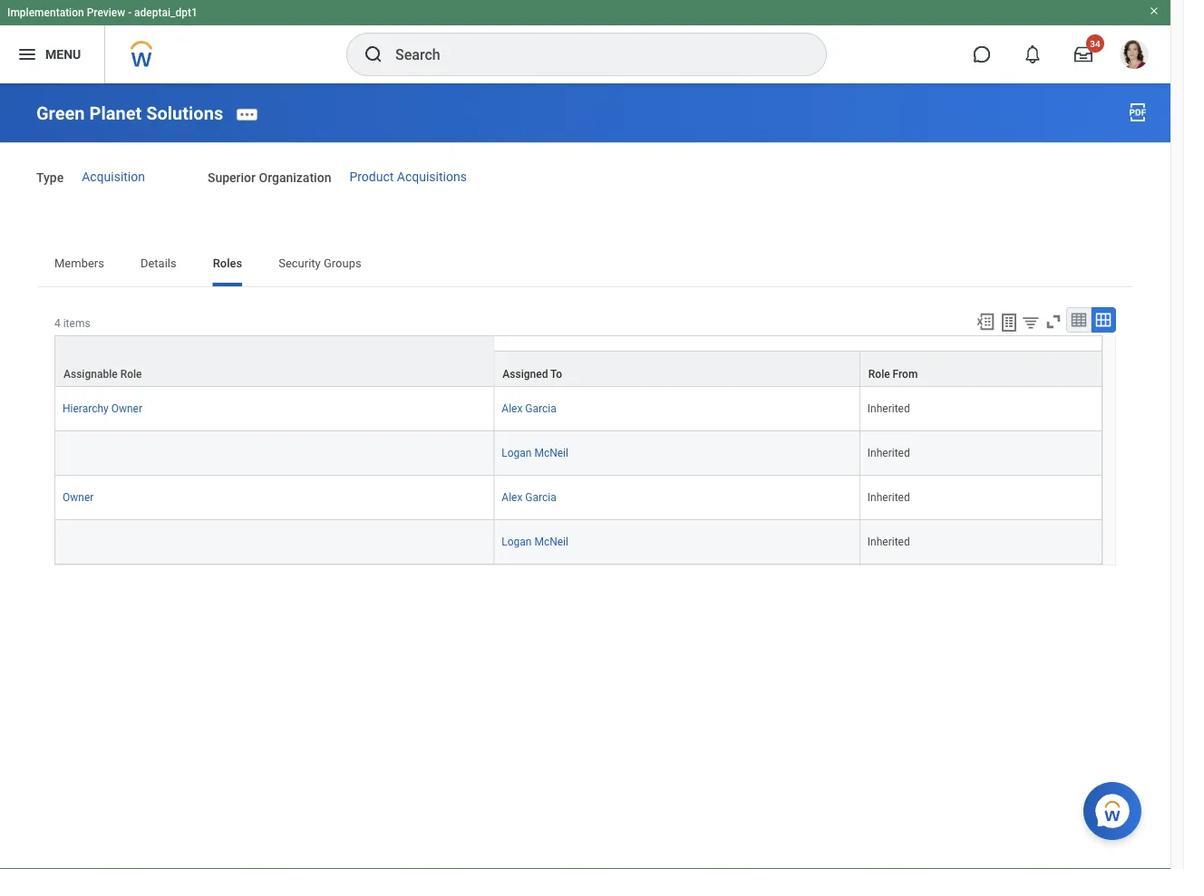 Task type: locate. For each thing, give the bounding box(es) containing it.
owner link
[[63, 488, 94, 504]]

row containing hierarchy owner
[[54, 387, 1103, 432]]

2 alex garcia link from the top
[[502, 488, 557, 504]]

acquisitions
[[397, 169, 467, 184]]

logan mcneil
[[502, 447, 569, 460], [502, 536, 569, 549]]

assignable role button
[[55, 337, 494, 386]]

1 garcia from the top
[[525, 403, 557, 415]]

1 vertical spatial cell
[[54, 521, 495, 565]]

inbox large image
[[1075, 45, 1093, 63]]

3 inherited from the top
[[868, 492, 910, 504]]

planet
[[89, 103, 142, 124]]

1 mcneil from the top
[[535, 447, 569, 460]]

alex garcia link
[[502, 399, 557, 415], [502, 488, 557, 504]]

alex garcia link for hierarchy owner
[[502, 399, 557, 415]]

implementation preview -   adeptai_dpt1
[[7, 6, 198, 19]]

inherited for third row
[[868, 447, 910, 460]]

product acquisitions
[[350, 169, 467, 184]]

1 cell from the top
[[54, 432, 495, 476]]

owner inside hierarchy owner link
[[111, 403, 142, 415]]

1 vertical spatial alex
[[502, 492, 523, 504]]

mcneil for third row 'logan mcneil' link
[[535, 447, 569, 460]]

garcia
[[525, 403, 557, 415], [525, 492, 557, 504]]

2 cell from the top
[[54, 521, 495, 565]]

role right assignable on the top left of the page
[[120, 368, 142, 381]]

1 vertical spatial mcneil
[[535, 536, 569, 549]]

acquisition
[[82, 169, 145, 184]]

alex for hierarchy owner
[[502, 403, 523, 415]]

1 logan mcneil from the top
[[502, 447, 569, 460]]

fullscreen image
[[1044, 312, 1064, 332]]

0 horizontal spatial role
[[120, 368, 142, 381]]

cell for first row from the bottom
[[54, 521, 495, 565]]

role from
[[869, 368, 918, 381]]

assignable role
[[63, 368, 142, 381]]

1 alex garcia from the top
[[502, 403, 557, 415]]

4 row from the top
[[54, 476, 1103, 521]]

owner
[[111, 403, 142, 415], [63, 492, 94, 504]]

0 vertical spatial alex
[[502, 403, 523, 415]]

0 vertical spatial alex garcia link
[[502, 399, 557, 415]]

1 horizontal spatial owner
[[111, 403, 142, 415]]

-
[[128, 6, 132, 19]]

mcneil
[[535, 447, 569, 460], [535, 536, 569, 549]]

2 mcneil from the top
[[535, 536, 569, 549]]

1 logan mcneil link from the top
[[502, 444, 569, 460]]

owner right hierarchy at top
[[111, 403, 142, 415]]

1 vertical spatial alex garcia link
[[502, 488, 557, 504]]

toolbar inside green planet solutions main content
[[968, 307, 1116, 336]]

2 inherited from the top
[[868, 447, 910, 460]]

0 vertical spatial garcia
[[525, 403, 557, 415]]

1 vertical spatial logan
[[502, 536, 532, 549]]

1 vertical spatial alex garcia
[[502, 492, 557, 504]]

groups
[[324, 256, 362, 270]]

2 logan mcneil from the top
[[502, 536, 569, 549]]

4
[[54, 317, 61, 330]]

1 role from the left
[[120, 368, 142, 381]]

1 vertical spatial garcia
[[525, 492, 557, 504]]

2 alex garcia from the top
[[502, 492, 557, 504]]

role
[[120, 368, 142, 381], [869, 368, 890, 381]]

1 vertical spatial logan mcneil link
[[502, 532, 569, 549]]

garcia for owner
[[525, 492, 557, 504]]

34
[[1090, 38, 1101, 49]]

search image
[[363, 44, 385, 65]]

alex for owner
[[502, 492, 523, 504]]

0 vertical spatial logan mcneil link
[[502, 444, 569, 460]]

profile logan mcneil image
[[1120, 40, 1149, 73]]

3 row from the top
[[54, 432, 1103, 476]]

0 horizontal spatial owner
[[63, 492, 94, 504]]

green planet solutions
[[36, 103, 223, 124]]

inherited
[[868, 403, 910, 415], [868, 447, 910, 460], [868, 492, 910, 504], [868, 536, 910, 549]]

alex garcia link for owner
[[502, 488, 557, 504]]

0 vertical spatial logan mcneil
[[502, 447, 569, 460]]

logan for third row 'logan mcneil' link
[[502, 447, 532, 460]]

4 inherited from the top
[[868, 536, 910, 549]]

1 row from the top
[[54, 351, 1103, 387]]

menu banner
[[0, 0, 1171, 83]]

0 vertical spatial logan
[[502, 447, 532, 460]]

2 logan from the top
[[502, 536, 532, 549]]

product
[[350, 169, 394, 184]]

0 vertical spatial owner
[[111, 403, 142, 415]]

type
[[36, 171, 64, 186]]

adeptai_dpt1
[[134, 6, 198, 19]]

organization
[[259, 171, 331, 186]]

assignable
[[63, 368, 118, 381]]

0 vertical spatial cell
[[54, 432, 495, 476]]

2 logan mcneil link from the top
[[502, 532, 569, 549]]

assigned to button
[[495, 352, 860, 386]]

role inside popup button
[[120, 368, 142, 381]]

toolbar
[[968, 307, 1116, 336]]

2 alex from the top
[[502, 492, 523, 504]]

logan
[[502, 447, 532, 460], [502, 536, 532, 549]]

alex garcia
[[502, 403, 557, 415], [502, 492, 557, 504]]

logan mcneil for third row 'logan mcneil' link
[[502, 447, 569, 460]]

5 row from the top
[[54, 521, 1103, 565]]

table image
[[1070, 311, 1088, 329]]

row
[[54, 351, 1103, 387], [54, 387, 1103, 432], [54, 432, 1103, 476], [54, 476, 1103, 521], [54, 521, 1103, 565]]

1 vertical spatial logan mcneil
[[502, 536, 569, 549]]

2 role from the left
[[869, 368, 890, 381]]

export to excel image
[[976, 312, 996, 332]]

0 vertical spatial alex garcia
[[502, 403, 557, 415]]

role left from
[[869, 368, 890, 381]]

assigned
[[503, 368, 548, 381]]

1 alex garcia link from the top
[[502, 399, 557, 415]]

details
[[141, 256, 177, 270]]

security
[[279, 256, 321, 270]]

1 horizontal spatial role
[[869, 368, 890, 381]]

green planet solutions link
[[36, 103, 223, 124]]

cell
[[54, 432, 495, 476], [54, 521, 495, 565]]

roles
[[213, 256, 242, 270]]

0 vertical spatial mcneil
[[535, 447, 569, 460]]

1 inherited from the top
[[868, 403, 910, 415]]

superior
[[208, 171, 256, 186]]

logan mcneil link
[[502, 444, 569, 460], [502, 532, 569, 549]]

justify image
[[16, 44, 38, 65]]

green planet solutions main content
[[0, 83, 1171, 648]]

2 garcia from the top
[[525, 492, 557, 504]]

2 row from the top
[[54, 387, 1103, 432]]

tab list containing members
[[36, 243, 1135, 287]]

tab list
[[36, 243, 1135, 287]]

1 logan from the top
[[502, 447, 532, 460]]

menu button
[[0, 25, 105, 83]]

alex garcia for owner
[[502, 492, 557, 504]]

1 alex from the top
[[502, 403, 523, 415]]

assignable role row
[[54, 336, 1103, 387]]

owner down hierarchy at top
[[63, 492, 94, 504]]

alex
[[502, 403, 523, 415], [502, 492, 523, 504]]

cell for third row
[[54, 432, 495, 476]]



Task type: vqa. For each thing, say whether or not it's contained in the screenshot.
the $0 to the top
no



Task type: describe. For each thing, give the bounding box(es) containing it.
inherited for first row from the bottom
[[868, 536, 910, 549]]

row containing assigned to
[[54, 351, 1103, 387]]

logan mcneil link for third row
[[502, 444, 569, 460]]

Search Workday  search field
[[395, 34, 789, 74]]

hierarchy
[[63, 403, 109, 415]]

implementation
[[7, 6, 84, 19]]

superior organization
[[208, 171, 331, 186]]

members
[[54, 256, 104, 270]]

alex garcia for hierarchy owner
[[502, 403, 557, 415]]

acquisition link
[[82, 169, 145, 184]]

role inside popup button
[[869, 368, 890, 381]]

garcia for hierarchy owner
[[525, 403, 557, 415]]

close environment banner image
[[1149, 5, 1160, 16]]

items
[[63, 317, 90, 330]]

notifications large image
[[1024, 45, 1042, 63]]

hierarchy owner
[[63, 403, 142, 415]]

logan for 'logan mcneil' link related to first row from the bottom
[[502, 536, 532, 549]]

logan mcneil for 'logan mcneil' link related to first row from the bottom
[[502, 536, 569, 549]]

1 vertical spatial owner
[[63, 492, 94, 504]]

hierarchy owner link
[[63, 399, 142, 415]]

green
[[36, 103, 85, 124]]

to
[[551, 368, 562, 381]]

tab list inside green planet solutions main content
[[36, 243, 1135, 287]]

security groups
[[279, 256, 362, 270]]

34 button
[[1064, 34, 1105, 74]]

inherited for row containing owner
[[868, 492, 910, 504]]

logan mcneil link for first row from the bottom
[[502, 532, 569, 549]]

role from button
[[861, 352, 1102, 386]]

view printable version (pdf) image
[[1127, 102, 1149, 123]]

from
[[893, 368, 918, 381]]

select to filter grid data image
[[1021, 313, 1041, 332]]

product acquisitions link
[[350, 169, 467, 184]]

preview
[[87, 6, 125, 19]]

4 items
[[54, 317, 90, 330]]

assigned to
[[503, 368, 562, 381]]

menu
[[45, 47, 81, 62]]

expand table image
[[1095, 311, 1113, 329]]

solutions
[[146, 103, 223, 124]]

inherited for row containing hierarchy owner
[[868, 403, 910, 415]]

row containing owner
[[54, 476, 1103, 521]]

export to worksheets image
[[999, 312, 1020, 334]]

mcneil for 'logan mcneil' link related to first row from the bottom
[[535, 536, 569, 549]]



